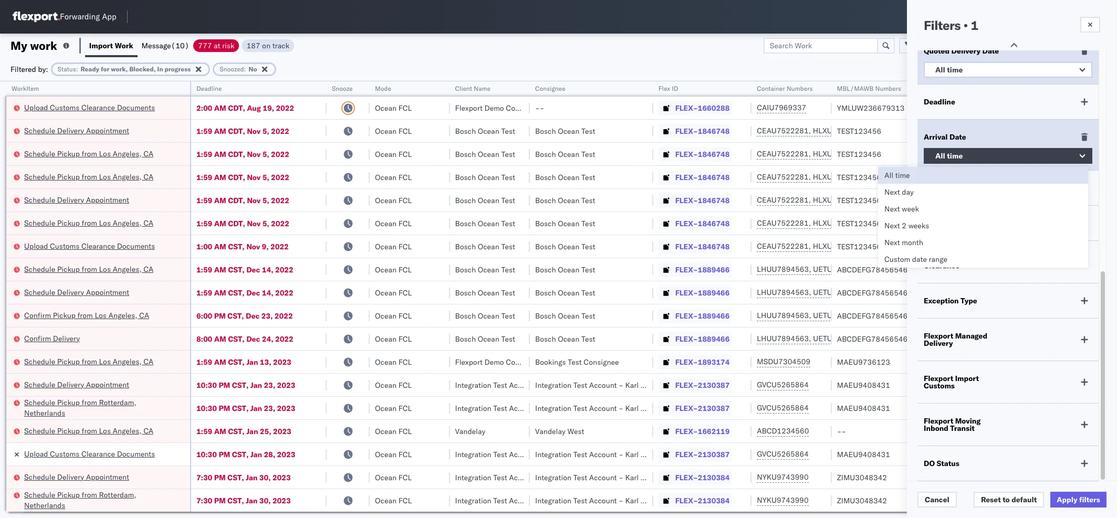 Task type: vqa. For each thing, say whether or not it's contained in the screenshot.


Task type: locate. For each thing, give the bounding box(es) containing it.
4 cdt, from the top
[[228, 173, 245, 182]]

1:59 am cdt, nov 5, 2022 for schedule delivery appointment 'button' for 1:59 am cdt, nov 5, 2022
[[196, 196, 289, 205]]

1 schedule from the top
[[24, 126, 55, 135]]

1 1:59 am cdt, nov 5, 2022 from the top
[[196, 126, 289, 136]]

0 vertical spatial import
[[89, 41, 113, 50]]

1 7:30 pm cst, jan 30, 2023 from the top
[[196, 473, 291, 482]]

1:59 am cst, dec 14, 2022 for schedule delivery appointment
[[196, 288, 293, 298]]

3 am from the top
[[214, 149, 226, 159]]

next left 2
[[885, 221, 900, 231]]

3 schedule delivery appointment button from the top
[[24, 287, 129, 299]]

1 vertical spatial maeu9408431
[[837, 404, 890, 413]]

0 vertical spatial netherlands
[[24, 408, 65, 418]]

2
[[902, 221, 907, 231]]

all inside list box
[[885, 171, 894, 180]]

0 horizontal spatial numbers
[[787, 85, 813, 92]]

next for next week
[[885, 204, 900, 214]]

zimu3048342
[[837, 473, 887, 482], [837, 496, 887, 506]]

numbers up 'ymluw236679313'
[[875, 85, 901, 92]]

10:30 up "1:59 am cst, jan 25, 2023"
[[196, 404, 217, 413]]

1 horizontal spatial status
[[937, 459, 960, 469]]

0 vertical spatial maeu9408431
[[837, 381, 890, 390]]

gvcu5265864 down msdu7304509
[[757, 380, 809, 390]]

next for next 2 weeks
[[885, 221, 900, 231]]

1 confirm from the top
[[24, 311, 51, 320]]

2 am from the top
[[214, 126, 226, 136]]

flexport. image
[[13, 12, 60, 22]]

17 ocean fcl from the top
[[375, 473, 412, 482]]

schedule pickup from los angeles, ca
[[24, 149, 153, 158], [24, 172, 153, 181], [24, 218, 153, 228], [24, 264, 153, 274], [24, 357, 153, 366], [24, 426, 153, 436]]

appointment for 10:30 pm cst, jan 23, 2023
[[86, 380, 129, 389]]

1 horizontal spatial vandelay
[[535, 427, 566, 436]]

13 schedule from the top
[[24, 490, 55, 500]]

1 vertical spatial 2130387
[[698, 404, 730, 413]]

1 vertical spatial date
[[950, 132, 966, 142]]

4 schedule pickup from los angeles, ca from the top
[[24, 264, 153, 274]]

schedule pickup from rotterdam, netherlands for 10:30 pm cst, jan 23, 2023
[[24, 398, 136, 418]]

deadline inside button
[[196, 85, 222, 92]]

import down flexport managed delivery
[[955, 374, 979, 383]]

destination
[[1064, 427, 1102, 436]]

ceau7522281, hlxu6269489, hlxu8034992 for schedule delivery appointment 'button' for 1:59 am cdt, nov 5, 2022
[[757, 195, 920, 205]]

schedule pickup from rotterdam, netherlands link
[[24, 397, 176, 418], [24, 490, 176, 511]]

documents
[[117, 103, 155, 112], [117, 241, 155, 251], [117, 449, 155, 459]]

9 ocean fcl from the top
[[375, 288, 412, 298]]

documents for 1:00 am cst, nov 9, 2022
[[117, 241, 155, 251]]

jaehyung choi - test destination agen
[[991, 427, 1117, 436]]

confirm for confirm delivery
[[24, 334, 51, 343]]

from for 10:30 pm cst, jan 23, 2023
[[82, 398, 97, 407]]

0 vertical spatial all time button
[[924, 62, 1093, 78]]

6:00 pm cst, dec 23, 2022
[[196, 311, 293, 321]]

flex-2130384 button
[[659, 470, 732, 485], [659, 470, 732, 485], [659, 494, 732, 508], [659, 494, 732, 508]]

2 1889466 from the top
[[698, 288, 730, 298]]

custom date range
[[885, 255, 948, 264]]

1 vertical spatial 14,
[[262, 288, 273, 298]]

schedule delivery appointment for 7:30 pm cst, jan 30, 2023
[[24, 472, 129, 482]]

delivery inside flexport managed delivery
[[924, 339, 953, 348]]

2 netherlands from the top
[[24, 501, 65, 510]]

: up workitem button
[[76, 65, 78, 73]]

schedule delivery appointment button for 7:30 pm cst, jan 30, 2023
[[24, 472, 129, 484]]

7 flex- from the top
[[675, 242, 698, 251]]

6 schedule pickup from los angeles, ca link from the top
[[24, 426, 153, 436]]

4 flex-1846748 from the top
[[675, 196, 730, 205]]

17 flex- from the top
[[675, 473, 698, 482]]

15 flex- from the top
[[675, 427, 698, 436]]

3 flex- from the top
[[675, 149, 698, 159]]

1 vertical spatial 1:59 am cst, dec 14, 2022
[[196, 288, 293, 298]]

1 horizontal spatial import
[[955, 374, 979, 383]]

0 vertical spatial omkar savant
[[991, 173, 1038, 182]]

container numbers button
[[752, 82, 821, 93]]

demo
[[485, 103, 504, 113], [485, 357, 504, 367]]

1 vertical spatial upload customs clearance documents
[[24, 241, 155, 251]]

fcl
[[399, 103, 412, 113], [399, 126, 412, 136], [399, 149, 412, 159], [399, 173, 412, 182], [399, 196, 412, 205], [399, 219, 412, 228], [399, 242, 412, 251], [399, 265, 412, 274], [399, 288, 412, 298], [399, 311, 412, 321], [399, 334, 412, 344], [399, 357, 412, 367], [399, 381, 412, 390], [399, 404, 412, 413], [399, 427, 412, 436], [399, 450, 412, 459], [399, 473, 412, 482], [399, 496, 412, 506]]

1 vertical spatial 10:30 pm cst, jan 23, 2023
[[196, 404, 295, 413]]

1:59 am cst, dec 14, 2022 up the 6:00 pm cst, dec 23, 2022
[[196, 288, 293, 298]]

list box containing all time
[[878, 167, 1088, 268]]

10:30 down "1:59 am cst, jan 25, 2023"
[[196, 450, 217, 459]]

1 maeu9408431 from the top
[[837, 381, 890, 390]]

2 vertical spatial gvcu5265864
[[757, 450, 809, 459]]

0 vertical spatial flex-2130384
[[675, 473, 730, 482]]

pickup inside button
[[53, 311, 76, 320]]

from for 7:30 pm cst, jan 30, 2023
[[82, 490, 97, 500]]

5 schedule pickup from los angeles, ca link from the top
[[24, 356, 153, 367]]

0 vertical spatial confirm
[[24, 311, 51, 320]]

hlxu6269489, for 5th schedule pickup from los angeles, ca button from the bottom of the page
[[813, 172, 867, 182]]

next up custom
[[885, 238, 900, 247]]

resize handle column header for consignee
[[641, 81, 653, 518]]

2 upload from the top
[[24, 241, 48, 251]]

-
[[535, 103, 540, 113], [540, 103, 544, 113], [539, 381, 543, 390], [619, 381, 623, 390], [1041, 381, 1046, 390], [539, 404, 543, 413], [619, 404, 623, 413], [837, 427, 842, 436], [842, 427, 846, 436], [1041, 427, 1046, 436], [539, 450, 543, 459], [619, 450, 623, 459], [539, 473, 543, 482], [619, 473, 623, 482], [539, 496, 543, 506], [619, 496, 623, 506]]

1 1:59 am cst, dec 14, 2022 from the top
[[196, 265, 293, 274]]

appointment
[[86, 126, 129, 135], [86, 195, 129, 205], [86, 288, 129, 297], [86, 380, 129, 389], [86, 472, 129, 482]]

10:30 down 1:59 am cst, jan 13, 2023
[[196, 381, 217, 390]]

upload
[[24, 103, 48, 112], [24, 241, 48, 251], [24, 449, 48, 459]]

1 vertical spatial --
[[837, 427, 846, 436]]

1 resize handle column header from the left
[[177, 81, 190, 518]]

netherlands for 7:30
[[24, 501, 65, 510]]

23, up 25,
[[264, 404, 275, 413]]

6 schedule from the top
[[24, 264, 55, 274]]

1 horizontal spatial numbers
[[875, 85, 901, 92]]

0 vertical spatial rotterdam,
[[99, 398, 136, 407]]

2 10:30 from the top
[[196, 404, 217, 413]]

1 7:30 from the top
[[196, 473, 212, 482]]

4 schedule delivery appointment link from the top
[[24, 380, 129, 390]]

11 ocean fcl from the top
[[375, 334, 412, 344]]

ocean
[[375, 103, 397, 113], [375, 126, 397, 136], [478, 126, 499, 136], [558, 126, 580, 136], [375, 149, 397, 159], [478, 149, 499, 159], [558, 149, 580, 159], [375, 173, 397, 182], [478, 173, 499, 182], [558, 173, 580, 182], [375, 196, 397, 205], [478, 196, 499, 205], [558, 196, 580, 205], [375, 219, 397, 228], [478, 219, 499, 228], [558, 219, 580, 228], [375, 242, 397, 251], [478, 242, 499, 251], [558, 242, 580, 251], [375, 265, 397, 274], [478, 265, 499, 274], [558, 265, 580, 274], [375, 288, 397, 298], [478, 288, 499, 298], [558, 288, 580, 298], [375, 311, 397, 321], [478, 311, 499, 321], [558, 311, 580, 321], [375, 334, 397, 344], [478, 334, 499, 344], [558, 334, 580, 344], [375, 357, 397, 367], [375, 381, 397, 390], [375, 404, 397, 413], [375, 427, 397, 436], [375, 450, 397, 459], [375, 473, 397, 482], [375, 496, 397, 506]]

0 horizontal spatial operator
[[924, 183, 955, 193]]

gvcu5265864 up the abcd1234560 at the bottom right
[[757, 403, 809, 413]]

2 vertical spatial upload customs clearance documents
[[24, 449, 155, 459]]

all up next day
[[885, 171, 894, 180]]

import inside button
[[89, 41, 113, 50]]

0 vertical spatial schedule pickup from rotterdam, netherlands
[[24, 398, 136, 418]]

14, up the 6:00 pm cst, dec 23, 2022
[[262, 288, 273, 298]]

0 vertical spatial ready
[[81, 65, 99, 73]]

at
[[214, 41, 220, 50]]

delivery for confirm delivery button
[[53, 334, 80, 343]]

0 vertical spatial 2130384
[[698, 473, 730, 482]]

0 vertical spatial 7:30 pm cst, jan 30, 2023
[[196, 473, 291, 482]]

0 vertical spatial documents
[[117, 103, 155, 112]]

flex-1889466 button
[[659, 262, 732, 277], [659, 262, 732, 277], [659, 285, 732, 300], [659, 285, 732, 300], [659, 309, 732, 323], [659, 309, 732, 323], [659, 332, 732, 346], [659, 332, 732, 346]]

7:30
[[196, 473, 212, 482], [196, 496, 212, 506]]

0 vertical spatial upload
[[24, 103, 48, 112]]

3 resize handle column header from the left
[[357, 81, 370, 518]]

2 vertical spatial 23,
[[264, 404, 275, 413]]

4 ceau7522281, hlxu6269489, hlxu8034992 from the top
[[757, 195, 920, 205]]

schedule pickup from rotterdam, netherlands link for 10:30
[[24, 397, 176, 418]]

resize handle column header for deadline
[[314, 81, 327, 518]]

from for 1:59 am cst, jan 25, 2023
[[82, 426, 97, 436]]

hlxu6269489, for schedule delivery appointment 'button' for 1:59 am cdt, nov 5, 2022
[[813, 195, 867, 205]]

1 flexport demo consignee from the top
[[455, 103, 541, 113]]

1 horizontal spatial date
[[983, 46, 999, 56]]

am
[[214, 103, 226, 113], [214, 126, 226, 136], [214, 149, 226, 159], [214, 173, 226, 182], [214, 196, 226, 205], [214, 219, 226, 228], [214, 242, 226, 251], [214, 265, 226, 274], [214, 288, 226, 298], [214, 334, 226, 344], [214, 357, 226, 367], [214, 427, 226, 436]]

0 vertical spatial omkar
[[991, 173, 1013, 182]]

deadline up 2:00
[[196, 85, 222, 92]]

all down quoted
[[936, 65, 945, 75]]

flexport inside the flexport import customs
[[924, 374, 953, 383]]

1 vertical spatial omkar savant
[[991, 311, 1038, 321]]

work
[[115, 41, 133, 50], [924, 219, 942, 228]]

upload customs clearance documents link for 2:00 am cdt, aug 19, 2022
[[24, 102, 155, 113]]

0 vertical spatial status
[[58, 65, 76, 73]]

moving
[[955, 417, 981, 426]]

5 schedule delivery appointment button from the top
[[24, 472, 129, 484]]

0 vertical spatial deadline
[[196, 85, 222, 92]]

ca for 4th schedule pickup from los angeles, ca button from the top
[[143, 264, 153, 274]]

bosch
[[455, 126, 476, 136], [535, 126, 556, 136], [455, 149, 476, 159], [535, 149, 556, 159], [455, 173, 476, 182], [535, 173, 556, 182], [455, 196, 476, 205], [535, 196, 556, 205], [455, 219, 476, 228], [535, 219, 556, 228], [455, 242, 476, 251], [535, 242, 556, 251], [455, 265, 476, 274], [535, 265, 556, 274], [455, 288, 476, 298], [535, 288, 556, 298], [455, 311, 476, 321], [535, 311, 556, 321], [455, 334, 476, 344], [535, 334, 556, 344]]

ready left for
[[924, 254, 946, 263]]

integration test account - karl lagerfeld
[[455, 381, 592, 390], [535, 381, 672, 390], [455, 404, 592, 413], [535, 404, 672, 413], [455, 450, 592, 459], [535, 450, 672, 459], [455, 473, 592, 482], [535, 473, 672, 482], [455, 496, 592, 506], [535, 496, 672, 506]]

1 vertical spatial flex-2130387
[[675, 404, 730, 413]]

2130387 down the '1893174'
[[698, 381, 730, 390]]

choi left origin
[[1024, 381, 1040, 390]]

4 abcdefg78456546 from the top
[[837, 334, 908, 344]]

cdt, for 5th schedule pickup from los angeles, ca button from the bottom of the page
[[228, 173, 245, 182]]

10:30 pm cst, jan 23, 2023 up "1:59 am cst, jan 25, 2023"
[[196, 404, 295, 413]]

2 flex-2130387 from the top
[[675, 404, 730, 413]]

delivery for 7:30 pm cst, jan 30, 2023's schedule delivery appointment 'button'
[[57, 472, 84, 482]]

status : ready for work, blocked, in progress
[[58, 65, 191, 73]]

upload customs clearance documents for 1:00
[[24, 241, 155, 251]]

list box
[[878, 167, 1088, 268]]

2:00 am cdt, aug 19, 2022
[[196, 103, 294, 113]]

flex-2130387 down flex-1662119
[[675, 450, 730, 459]]

ca for confirm pickup from los angeles, ca button
[[139, 311, 149, 320]]

2 1:59 am cdt, nov 5, 2022 from the top
[[196, 149, 289, 159]]

1 2130387 from the top
[[698, 381, 730, 390]]

ceau7522281, hlxu6269489, hlxu8034992
[[757, 126, 920, 136], [757, 149, 920, 159], [757, 172, 920, 182], [757, 195, 920, 205], [757, 219, 920, 228], [757, 242, 920, 251]]

schedule pickup from los angeles, ca link for 4th schedule pickup from los angeles, ca button from the top
[[24, 264, 153, 274]]

6 am from the top
[[214, 219, 226, 228]]

flex
[[659, 85, 670, 92]]

flex-1662119 button
[[659, 424, 732, 439], [659, 424, 732, 439]]

cdt, for upload customs clearance documents button associated with 2:00 am cdt, aug 19, 2022
[[228, 103, 245, 113]]

2 vertical spatial upload customs clearance documents link
[[24, 449, 155, 459]]

abcd1234560
[[757, 427, 809, 436]]

all for first all time button from the top of the page
[[936, 65, 945, 75]]

9 am from the top
[[214, 288, 226, 298]]

5 hlxu8034992 from the top
[[869, 219, 920, 228]]

: for status
[[76, 65, 78, 73]]

0 vertical spatial choi
[[1024, 381, 1040, 390]]

deadline up arrival
[[924, 97, 955, 107]]

all
[[936, 65, 945, 75], [936, 151, 945, 161], [885, 171, 894, 180]]

1 horizontal spatial --
[[837, 427, 846, 436]]

0 vertical spatial savant
[[1015, 173, 1038, 182]]

jaehyung
[[991, 381, 1022, 390], [991, 427, 1022, 436]]

1 vertical spatial 2130384
[[698, 496, 730, 506]]

2 schedule from the top
[[24, 149, 55, 158]]

uetu5238478
[[813, 265, 864, 274], [813, 288, 864, 297], [813, 311, 864, 320], [813, 334, 864, 344]]

1 schedule pickup from rotterdam, netherlands link from the top
[[24, 397, 176, 418]]

jaehyung for jaehyung choi - test destination agen
[[991, 427, 1022, 436]]

angeles, inside button
[[108, 311, 137, 320]]

2 vertical spatial maeu9408431
[[837, 450, 890, 459]]

0 vertical spatial --
[[535, 103, 544, 113]]

2 vertical spatial all time
[[885, 171, 910, 180]]

delivery for schedule delivery appointment 'button' associated with 1:59 am cst, dec 14, 2022
[[57, 288, 84, 297]]

omkar for abcdefg78456546
[[991, 311, 1013, 321]]

resize handle column header
[[177, 81, 190, 518], [314, 81, 327, 518], [357, 81, 370, 518], [437, 81, 450, 518], [517, 81, 530, 518], [641, 81, 653, 518], [739, 81, 752, 518], [819, 81, 832, 518], [973, 81, 986, 518], [1053, 81, 1066, 518], [1090, 81, 1103, 518]]

14 fcl from the top
[[399, 404, 412, 413]]

schedule delivery appointment link for 1:59 am cst, dec 14, 2022
[[24, 287, 129, 298]]

date
[[983, 46, 999, 56], [950, 132, 966, 142]]

los for confirm pickup from los angeles, ca button
[[95, 311, 107, 320]]

schedule pickup from los angeles, ca link for 1st schedule pickup from los angeles, ca button from the bottom of the page
[[24, 426, 153, 436]]

all down arrival
[[936, 151, 945, 161]]

0 vertical spatial 2130387
[[698, 381, 730, 390]]

next month
[[885, 238, 923, 247]]

3 upload customs clearance documents from the top
[[24, 449, 155, 459]]

rotterdam, for 10:30 pm cst, jan 23, 2023
[[99, 398, 136, 407]]

2 vertical spatial documents
[[117, 449, 155, 459]]

1 vertical spatial upload
[[24, 241, 48, 251]]

777 at risk
[[198, 41, 235, 50]]

8:00
[[196, 334, 212, 344]]

type right exception
[[961, 296, 977, 306]]

2 upload customs clearance documents link from the top
[[24, 241, 155, 251]]

flex-2130387 down flex-1893174
[[675, 381, 730, 390]]

schedule delivery appointment button for 1:59 am cdt, nov 5, 2022
[[24, 195, 129, 206]]

choi down jaehyung choi - test origin agent
[[1024, 427, 1040, 436]]

Search Shipments (/) text field
[[916, 9, 1017, 25]]

quoted delivery date
[[924, 46, 999, 56]]

all time down quoted delivery date
[[936, 65, 963, 75]]

2023
[[273, 357, 291, 367], [277, 381, 295, 390], [277, 404, 295, 413], [273, 427, 291, 436], [277, 450, 295, 459], [273, 473, 291, 482], [273, 496, 291, 506]]

1 vertical spatial operator
[[924, 183, 955, 193]]

0 vertical spatial schedule pickup from rotterdam, netherlands link
[[24, 397, 176, 418]]

status right do
[[937, 459, 960, 469]]

omkar savant
[[991, 173, 1038, 182], [991, 311, 1038, 321]]

9,
[[262, 242, 269, 251]]

vandelay
[[455, 427, 486, 436], [535, 427, 566, 436]]

work left "item"
[[924, 219, 942, 228]]

2 vertical spatial 2130387
[[698, 450, 730, 459]]

pickup for 7:30 pm cst, jan 30, 2023
[[57, 490, 80, 500]]

1 fcl from the top
[[399, 103, 412, 113]]

1 vertical spatial status
[[937, 459, 960, 469]]

action
[[1080, 41, 1104, 50]]

3 flex-1846748 from the top
[[675, 173, 730, 182]]

delivery
[[952, 46, 981, 56], [57, 126, 84, 135], [57, 195, 84, 205], [57, 288, 84, 297], [53, 334, 80, 343], [924, 339, 953, 348], [57, 380, 84, 389], [57, 472, 84, 482]]

0 vertical spatial zimu3048342
[[837, 473, 887, 482]]

account
[[509, 381, 537, 390], [589, 381, 617, 390], [509, 404, 537, 413], [589, 404, 617, 413], [509, 450, 537, 459], [589, 450, 617, 459], [509, 473, 537, 482], [589, 473, 617, 482], [509, 496, 537, 506], [589, 496, 617, 506]]

schedule for schedule delivery appointment 'button' for 1:59 am cdt, nov 5, 2022
[[24, 195, 55, 205]]

los inside confirm pickup from los angeles, ca link
[[95, 311, 107, 320]]

1 vertical spatial jaehyung
[[991, 427, 1022, 436]]

1 lhuu7894563, uetu5238478 from the top
[[757, 265, 864, 274]]

2 schedule pickup from los angeles, ca from the top
[[24, 172, 153, 181]]

0 vertical spatial all
[[936, 65, 945, 75]]

savant for abcdefg78456546
[[1015, 311, 1038, 321]]

schedule pickup from los angeles, ca link
[[24, 148, 153, 159], [24, 172, 153, 182], [24, 218, 153, 228], [24, 264, 153, 274], [24, 356, 153, 367], [24, 426, 153, 436]]

flexport inside flexport moving inbond transit
[[924, 417, 953, 426]]

flex id button
[[653, 82, 741, 93]]

1 vertical spatial upload customs clearance documents button
[[24, 241, 155, 252]]

14, for schedule pickup from los angeles, ca
[[262, 265, 273, 274]]

1 vertical spatial 10:30
[[196, 404, 217, 413]]

los for 4th schedule pickup from los angeles, ca button from the top
[[99, 264, 111, 274]]

ready inside ready for customs clearance
[[924, 254, 946, 263]]

schedule pickup from los angeles, ca for schedule pickup from los angeles, ca link corresponding to 4th schedule pickup from los angeles, ca button from the bottom of the page
[[24, 218, 153, 228]]

0 vertical spatial 7:30
[[196, 473, 212, 482]]

1 schedule pickup from los angeles, ca link from the top
[[24, 148, 153, 159]]

2 vertical spatial flex-2130387
[[675, 450, 730, 459]]

13 flex- from the top
[[675, 381, 698, 390]]

1 vertical spatial work
[[924, 219, 942, 228]]

3 gvcu5265864 from the top
[[757, 450, 809, 459]]

1 vertical spatial flex-2130384
[[675, 496, 730, 506]]

type right "item"
[[962, 219, 978, 228]]

1 vertical spatial nyku9743990
[[757, 496, 809, 505]]

1 vertical spatial zimu3048342
[[837, 496, 887, 506]]

actions
[[1072, 85, 1094, 92]]

pickup for 6:00 pm cst, dec 23, 2022
[[53, 311, 76, 320]]

schedule delivery appointment link for 1:59 am cdt, nov 5, 2022
[[24, 195, 129, 205]]

2 : from the left
[[244, 65, 246, 73]]

consignee button
[[530, 82, 643, 93]]

ceau7522281, hlxu6269489, hlxu8034992 for 5th schedule pickup from los angeles, ca button from the bottom of the page
[[757, 172, 920, 182]]

clearance inside ready for customs clearance
[[924, 261, 960, 271]]

9 fcl from the top
[[399, 288, 412, 298]]

1 vertical spatial time
[[947, 151, 963, 161]]

3 5, from the top
[[262, 173, 269, 182]]

schedule for schedule pickup from rotterdam, netherlands button for 10:30 pm cst, jan 23, 2023
[[24, 398, 55, 407]]

9 schedule from the top
[[24, 380, 55, 389]]

from for 1:59 am cst, jan 13, 2023
[[82, 357, 97, 366]]

flexport demo consignee for --
[[455, 103, 541, 113]]

flex-1889466
[[675, 265, 730, 274], [675, 288, 730, 298], [675, 311, 730, 321], [675, 334, 730, 344]]

1 netherlands from the top
[[24, 408, 65, 418]]

1 vertical spatial 30,
[[259, 496, 271, 506]]

2 flex-1889466 from the top
[[675, 288, 730, 298]]

dec
[[246, 265, 260, 274], [246, 288, 260, 298], [246, 311, 260, 321], [246, 334, 260, 344]]

2 vandelay from the left
[[535, 427, 566, 436]]

west
[[568, 427, 584, 436]]

2 vertical spatial time
[[895, 171, 910, 180]]

5 schedule from the top
[[24, 218, 55, 228]]

numbers up caiu7969337
[[787, 85, 813, 92]]

10:30 pm cst, jan 23, 2023 down 1:59 am cst, jan 13, 2023
[[196, 381, 295, 390]]

mode
[[375, 85, 391, 92]]

gvcu5265864
[[757, 380, 809, 390], [757, 403, 809, 413], [757, 450, 809, 459]]

3 1846748 from the top
[[698, 173, 730, 182]]

status right by:
[[58, 65, 76, 73]]

all time down arrival date
[[936, 151, 963, 161]]

nov for 4th schedule pickup from los angeles, ca button from the bottom of the page
[[247, 219, 261, 228]]

1 rotterdam, from the top
[[99, 398, 136, 407]]

0 vertical spatial 10:30
[[196, 381, 217, 390]]

delivery inside confirm delivery link
[[53, 334, 80, 343]]

1 schedule pickup from los angeles, ca from the top
[[24, 149, 153, 158]]

1 omkar from the top
[[991, 173, 1013, 182]]

all time up next day
[[885, 171, 910, 180]]

from for 1:59 am cdt, nov 5, 2022
[[82, 149, 97, 158]]

0 horizontal spatial deadline
[[196, 85, 222, 92]]

2 appointment from the top
[[86, 195, 129, 205]]

next for next day
[[885, 188, 900, 197]]

2 flex-2130384 from the top
[[675, 496, 730, 506]]

4 resize handle column header from the left
[[437, 81, 450, 518]]

pickup for 1:59 am cst, jan 25, 2023
[[57, 426, 80, 436]]

14,
[[262, 265, 273, 274], [262, 288, 273, 298]]

1 vertical spatial confirm
[[24, 334, 51, 343]]

1 vertical spatial documents
[[117, 241, 155, 251]]

on
[[262, 41, 271, 50]]

1 vertical spatial savant
[[1015, 311, 1038, 321]]

1 horizontal spatial deadline
[[924, 97, 955, 107]]

lagerfeld
[[561, 381, 592, 390], [641, 381, 672, 390], [561, 404, 592, 413], [641, 404, 672, 413], [561, 450, 592, 459], [641, 450, 672, 459], [561, 473, 592, 482], [641, 473, 672, 482], [561, 496, 592, 506], [641, 496, 672, 506]]

23, up 24,
[[261, 311, 273, 321]]

2130387 down "1662119"
[[698, 450, 730, 459]]

0 vertical spatial 14,
[[262, 265, 273, 274]]

flex-2130387 up flex-1662119
[[675, 404, 730, 413]]

schedule pickup from rotterdam, netherlands for 7:30 pm cst, jan 30, 2023
[[24, 490, 136, 510]]

1 vertical spatial schedule pickup from rotterdam, netherlands link
[[24, 490, 176, 511]]

1 horizontal spatial :
[[244, 65, 246, 73]]

0 vertical spatial upload customs clearance documents
[[24, 103, 155, 112]]

23, down 13,
[[264, 381, 275, 390]]

resize handle column header for client name
[[517, 81, 530, 518]]

5 appointment from the top
[[86, 472, 129, 482]]

flexport managed delivery
[[924, 331, 988, 348]]

2 vertical spatial 10:30
[[196, 450, 217, 459]]

hlxu6269489, for upload customs clearance documents button corresponding to 1:00 am cst, nov 9, 2022
[[813, 242, 867, 251]]

ready left for on the top of page
[[81, 65, 99, 73]]

1 ocean fcl from the top
[[375, 103, 412, 113]]

apply filters
[[1057, 495, 1100, 505]]

hlxu8034992
[[869, 126, 920, 136], [869, 149, 920, 159], [869, 172, 920, 182], [869, 195, 920, 205], [869, 219, 920, 228], [869, 242, 920, 251]]

2 1846748 from the top
[[698, 149, 730, 159]]

appointment for 1:59 am cst, dec 14, 2022
[[86, 288, 129, 297]]

time down quoted delivery date
[[947, 65, 963, 75]]

risk
[[222, 41, 235, 50]]

msdu7304509
[[757, 357, 811, 367]]

11 schedule from the top
[[24, 426, 55, 436]]

3 ceau7522281, from the top
[[757, 172, 811, 182]]

inbond
[[924, 424, 949, 433]]

snoozed : no
[[220, 65, 257, 73]]

status
[[58, 65, 76, 73], [937, 459, 960, 469]]

resize handle column header for workitem
[[177, 81, 190, 518]]

0 vertical spatial 10:30 pm cst, jan 23, 2023
[[196, 381, 295, 390]]

9 resize handle column header from the left
[[973, 81, 986, 518]]

next week
[[885, 204, 919, 214]]

2 schedule pickup from rotterdam, netherlands link from the top
[[24, 490, 176, 511]]

next left day in the right top of the page
[[885, 188, 900, 197]]

0 horizontal spatial :
[[76, 65, 78, 73]]

default
[[1012, 495, 1037, 505]]

gvcu5265864 down the abcd1234560 at the bottom right
[[757, 450, 809, 459]]

schedule for schedule delivery appointment 'button' associated with 1:59 am cst, dec 14, 2022
[[24, 288, 55, 297]]

0 vertical spatial upload customs clearance documents link
[[24, 102, 155, 113]]

2 10:30 pm cst, jan 23, 2023 from the top
[[196, 404, 295, 413]]

0 vertical spatial date
[[983, 46, 999, 56]]

6 resize handle column header from the left
[[641, 81, 653, 518]]

1 vertical spatial import
[[955, 374, 979, 383]]

1 vertical spatial rotterdam,
[[99, 490, 136, 500]]

2130387 up "1662119"
[[698, 404, 730, 413]]

0 vertical spatial 30,
[[259, 473, 271, 482]]

bookings test consignee
[[535, 357, 619, 367]]

all for second all time button from the top of the page
[[936, 151, 945, 161]]

next down next day
[[885, 204, 900, 214]]

work up "status : ready for work, blocked, in progress"
[[115, 41, 133, 50]]

schedule pickup from los angeles, ca for schedule pickup from los angeles, ca link associated with 1st schedule pickup from los angeles, ca button from the bottom of the page
[[24, 426, 153, 436]]

6 fcl from the top
[[399, 219, 412, 228]]

5,
[[262, 126, 269, 136], [262, 149, 269, 159], [262, 173, 269, 182], [262, 196, 269, 205], [262, 219, 269, 228]]

1 vertical spatial gvcu5265864
[[757, 403, 809, 413]]

range
[[929, 255, 948, 264]]

schedule for 5th schedule pickup from los angeles, ca button from the bottom of the page
[[24, 172, 55, 181]]

: left no
[[244, 65, 246, 73]]

omkar
[[991, 173, 1013, 182], [991, 311, 1013, 321]]

maeu9736123
[[837, 357, 890, 367]]

0 vertical spatial demo
[[485, 103, 504, 113]]

schedule delivery appointment for 10:30 pm cst, jan 23, 2023
[[24, 380, 129, 389]]

1 vertical spatial schedule pickup from rotterdam, netherlands button
[[24, 490, 176, 512]]

origin
[[1064, 381, 1084, 390]]

time down arrival date
[[947, 151, 963, 161]]

1 vertical spatial demo
[[485, 357, 504, 367]]

14, down 9,
[[262, 265, 273, 274]]

16 fcl from the top
[[399, 450, 412, 459]]

upload customs clearance documents
[[24, 103, 155, 112], [24, 241, 155, 251], [24, 449, 155, 459]]

2 vertical spatial all
[[885, 171, 894, 180]]

1 ceau7522281, from the top
[[757, 126, 811, 136]]

1 vertical spatial 7:30
[[196, 496, 212, 506]]

14 ocean fcl from the top
[[375, 404, 412, 413]]

1 uetu5238478 from the top
[[813, 265, 864, 274]]

customs inside the flexport import customs
[[924, 381, 955, 391]]

2 omkar savant from the top
[[991, 311, 1038, 321]]

1 14, from the top
[[262, 265, 273, 274]]

1 vandelay from the left
[[455, 427, 486, 436]]

5 hlxu6269489, from the top
[[813, 219, 867, 228]]

1:59 am cst, dec 14, 2022 down 1:00 am cst, nov 9, 2022
[[196, 265, 293, 274]]

10:30
[[196, 381, 217, 390], [196, 404, 217, 413], [196, 450, 217, 459]]

hlxu6269489,
[[813, 126, 867, 136], [813, 149, 867, 159], [813, 172, 867, 182], [813, 195, 867, 205], [813, 219, 867, 228], [813, 242, 867, 251]]

import up for on the top of page
[[89, 41, 113, 50]]

2130384
[[698, 473, 730, 482], [698, 496, 730, 506]]

1 horizontal spatial ready
[[924, 254, 946, 263]]

2 upload customs clearance documents from the top
[[24, 241, 155, 251]]

2 omkar from the top
[[991, 311, 1013, 321]]

0 vertical spatial 23,
[[261, 311, 273, 321]]

schedule for 4th schedule pickup from los angeles, ca button from the bottom of the page
[[24, 218, 55, 228]]

time up next day
[[895, 171, 910, 180]]



Task type: describe. For each thing, give the bounding box(es) containing it.
0 horizontal spatial ready
[[81, 65, 99, 73]]

all for list box containing all time
[[885, 171, 894, 180]]

flexport import customs
[[924, 374, 979, 391]]

apply
[[1057, 495, 1078, 505]]

6 flex- from the top
[[675, 219, 698, 228]]

resize handle column header for container numbers
[[819, 81, 832, 518]]

18 fcl from the top
[[399, 496, 412, 506]]

5 fcl from the top
[[399, 196, 412, 205]]

1 vertical spatial 23,
[[264, 381, 275, 390]]

cdt, for 4th schedule pickup from los angeles, ca button from the bottom of the page
[[228, 219, 245, 228]]

deadline button
[[191, 82, 316, 93]]

jaehyung for jaehyung choi - test origin agent
[[991, 381, 1022, 390]]

4 hlxu8034992 from the top
[[869, 195, 920, 205]]

nov for 5th schedule pickup from los angeles, ca button from the bottom of the page
[[247, 173, 261, 182]]

my work
[[11, 38, 57, 53]]

3 ocean fcl from the top
[[375, 149, 412, 159]]

1 hlxu6269489, from the top
[[813, 126, 867, 136]]

container numbers
[[757, 85, 813, 92]]

by:
[[38, 64, 48, 74]]

flex-1662119
[[675, 427, 730, 436]]

dec left 24,
[[246, 334, 260, 344]]

1 2130384 from the top
[[698, 473, 730, 482]]

7 am from the top
[[214, 242, 226, 251]]

ca for 5th schedule pickup from los angeles, ca button from the bottom of the page
[[143, 172, 153, 181]]

work item type
[[924, 219, 978, 228]]

schedule delivery appointment link for 7:30 pm cst, jan 30, 2023
[[24, 472, 129, 482]]

3 1:59 from the top
[[196, 173, 212, 182]]

los for 4th schedule pickup from los angeles, ca button from the bottom of the page
[[99, 218, 111, 228]]

los for 1st schedule pickup from los angeles, ca button from the bottom of the page
[[99, 426, 111, 436]]

2 cdt, from the top
[[228, 126, 245, 136]]

1 vertical spatial all time
[[936, 151, 963, 161]]

3 maeu9408431 from the top
[[837, 450, 890, 459]]

delivery for schedule delivery appointment 'button' for 1:59 am cdt, nov 5, 2022
[[57, 195, 84, 205]]

no
[[249, 65, 257, 73]]

message (10)
[[142, 41, 189, 50]]

1 30, from the top
[[259, 473, 271, 482]]

resize handle column header for mode
[[437, 81, 450, 518]]

import work
[[89, 41, 133, 50]]

confirm delivery link
[[24, 333, 80, 344]]

1 10:30 from the top
[[196, 381, 217, 390]]

confirm pickup from los angeles, ca
[[24, 311, 149, 320]]

mbl/mawb numbers
[[837, 85, 901, 92]]

schedule for 4th schedule pickup from los angeles, ca button from the top
[[24, 264, 55, 274]]

1 flex- from the top
[[675, 103, 698, 113]]

quoted
[[924, 46, 950, 56]]

confirm pickup from los angeles, ca link
[[24, 310, 149, 321]]

los for first schedule pickup from los angeles, ca button from the top of the page
[[99, 149, 111, 158]]

mode button
[[370, 82, 439, 93]]

2 nyku9743990 from the top
[[757, 496, 809, 505]]

18 ocean fcl from the top
[[375, 496, 412, 506]]

upload customs clearance documents for 2:00
[[24, 103, 155, 112]]

schedule delivery appointment for 1:59 am cst, dec 14, 2022
[[24, 288, 129, 297]]

0 horizontal spatial status
[[58, 65, 76, 73]]

jaehyung choi - test origin agent
[[991, 381, 1105, 390]]

flex-1660288
[[675, 103, 730, 113]]

vandelay west
[[535, 427, 584, 436]]

4 1889466 from the top
[[698, 334, 730, 344]]

2:00
[[196, 103, 212, 113]]

forwarding
[[60, 12, 100, 22]]

pickup for 10:30 pm cst, jan 23, 2023
[[57, 398, 80, 407]]

time inside list box
[[895, 171, 910, 180]]

28,
[[264, 450, 275, 459]]

11 resize handle column header from the left
[[1090, 81, 1103, 518]]

date
[[912, 255, 927, 264]]

1:59 am cst, dec 14, 2022 for schedule pickup from los angeles, ca
[[196, 265, 293, 274]]

2 fcl from the top
[[399, 126, 412, 136]]

3 upload customs clearance documents link from the top
[[24, 449, 155, 459]]

schedule for 7:30 pm cst, jan 30, 2023's schedule pickup from rotterdam, netherlands button
[[24, 490, 55, 500]]

0 vertical spatial time
[[947, 65, 963, 75]]

4 uetu5238478 from the top
[[813, 334, 864, 344]]

id
[[672, 85, 678, 92]]

13,
[[260, 357, 271, 367]]

upload customs clearance documents link for 1:00 am cst, nov 9, 2022
[[24, 241, 155, 251]]

2 ceau7522281, from the top
[[757, 149, 811, 159]]

2 lhuu7894563, from the top
[[757, 288, 811, 297]]

10:30 pm cst, jan 28, 2023
[[196, 450, 295, 459]]

3 hlxu8034992 from the top
[[869, 172, 920, 182]]

1 abcdefg78456546 from the top
[[837, 265, 908, 274]]

gaurav jawla
[[991, 149, 1035, 159]]

2 ocean fcl from the top
[[375, 126, 412, 136]]

1 nyku9743990 from the top
[[757, 473, 809, 482]]

1660288
[[698, 103, 730, 113]]

for
[[101, 65, 109, 73]]

reset
[[981, 495, 1001, 505]]

apply filters button
[[1051, 492, 1107, 508]]

arrival
[[924, 132, 948, 142]]

forwarding app link
[[13, 12, 116, 22]]

1 appointment from the top
[[86, 126, 129, 135]]

appointment for 7:30 pm cst, jan 30, 2023
[[86, 472, 129, 482]]

schedule for first schedule pickup from los angeles, ca button from the top of the page
[[24, 149, 55, 158]]

resize handle column header for flex id
[[739, 81, 752, 518]]

cancel button
[[918, 492, 957, 508]]

4 ceau7522281, from the top
[[757, 195, 811, 205]]

3 fcl from the top
[[399, 149, 412, 159]]

0 vertical spatial type
[[962, 219, 978, 228]]

message
[[142, 41, 171, 50]]

schedule pickup from los angeles, ca for schedule pickup from los angeles, ca link for 5th schedule pickup from los angeles, ca button
[[24, 357, 153, 366]]

confirm delivery
[[24, 334, 80, 343]]

schedule for 5th schedule pickup from los angeles, ca button
[[24, 357, 55, 366]]

7 fcl from the top
[[399, 242, 412, 251]]

arrival date
[[924, 132, 966, 142]]

: for snoozed
[[244, 65, 246, 73]]

gaurav
[[991, 149, 1015, 159]]

weeks
[[909, 221, 929, 231]]

upload for 2:00 am cdt, aug 19, 2022
[[24, 103, 48, 112]]

filtered
[[11, 64, 36, 74]]

flexport demo consignee for bookings test consignee
[[455, 357, 541, 367]]

schedule pickup from los angeles, ca link for 5th schedule pickup from los angeles, ca button
[[24, 356, 153, 367]]

2 flex-1846748 from the top
[[675, 149, 730, 159]]

ceau7522281, hlxu6269489, hlxu8034992 for 4th schedule pickup from los angeles, ca button from the bottom of the page
[[757, 219, 920, 228]]

6 1846748 from the top
[[698, 242, 730, 251]]

4 fcl from the top
[[399, 173, 412, 182]]

all time inside list box
[[885, 171, 910, 180]]

numbers for mbl/mawb numbers
[[875, 85, 901, 92]]

customs inside ready for customs clearance
[[961, 254, 992, 263]]

day
[[902, 188, 914, 197]]

demo for -
[[485, 103, 504, 113]]

8 1:59 from the top
[[196, 357, 212, 367]]

import inside the flexport import customs
[[955, 374, 979, 383]]

5 1:59 from the top
[[196, 219, 212, 228]]

schedule for 1st schedule pickup from los angeles, ca button from the bottom of the page
[[24, 426, 55, 436]]

work,
[[111, 65, 128, 73]]

1
[[971, 17, 979, 33]]

batch action button
[[1042, 38, 1110, 53]]

confirm delivery button
[[24, 333, 80, 345]]

rotterdam, for 7:30 pm cst, jan 30, 2023
[[99, 490, 136, 500]]

confirm for confirm pickup from los angeles, ca
[[24, 311, 51, 320]]

6 test123456 from the top
[[837, 242, 881, 251]]

schedule pickup from rotterdam, netherlands button for 7:30 pm cst, jan 30, 2023
[[24, 490, 176, 512]]

6 hlxu8034992 from the top
[[869, 242, 920, 251]]

6:00
[[196, 311, 212, 321]]

1 horizontal spatial work
[[924, 219, 942, 228]]

18 flex- from the top
[[675, 496, 698, 506]]

5 flex-1846748 from the top
[[675, 219, 730, 228]]

0 vertical spatial all time
[[936, 65, 963, 75]]

pickup for 1:59 am cst, jan 13, 2023
[[57, 357, 80, 366]]

nov for upload customs clearance documents button corresponding to 1:00 am cst, nov 9, 2022
[[246, 242, 260, 251]]

4 am from the top
[[214, 173, 226, 182]]

5, for 5th schedule pickup from los angeles, ca button from the bottom of the page
[[262, 173, 269, 182]]

1 5, from the top
[[262, 126, 269, 136]]

4 flex- from the top
[[675, 173, 698, 182]]

2 uetu5238478 from the top
[[813, 288, 864, 297]]

next for next month
[[885, 238, 900, 247]]

schedule for 10:30 pm cst, jan 23, 2023 schedule delivery appointment 'button'
[[24, 380, 55, 389]]

11 flex- from the top
[[675, 334, 698, 344]]

choi for destination
[[1024, 427, 1040, 436]]

demo for bookings
[[485, 357, 504, 367]]

vandelay for vandelay west
[[535, 427, 566, 436]]

app
[[102, 12, 116, 22]]

week
[[902, 204, 919, 214]]

1 schedule delivery appointment link from the top
[[24, 125, 129, 136]]

agen
[[1104, 427, 1117, 436]]

clearance for first upload customs clearance documents link from the bottom
[[81, 449, 115, 459]]

2 gvcu5265864 from the top
[[757, 403, 809, 413]]

from for 6:00 pm cst, dec 23, 2022
[[77, 311, 93, 320]]

10 resize handle column header from the left
[[1053, 81, 1066, 518]]

1 flex-2130384 from the top
[[675, 473, 730, 482]]

1 vertical spatial type
[[961, 296, 977, 306]]

schedule pickup from los angeles, ca for schedule pickup from los angeles, ca link corresponding to 5th schedule pickup from los angeles, ca button from the bottom of the page
[[24, 172, 153, 181]]

1 horizontal spatial operator
[[991, 85, 1017, 92]]

1 1:59 from the top
[[196, 126, 212, 136]]

consignee inside button
[[535, 85, 566, 92]]

container
[[757, 85, 785, 92]]

ceau7522281, hlxu6269489, hlxu8034992 for upload customs clearance documents button corresponding to 1:00 am cst, nov 9, 2022
[[757, 242, 920, 251]]

1893174
[[698, 357, 730, 367]]

12 am from the top
[[214, 427, 226, 436]]

2 maeu9408431 from the top
[[837, 404, 890, 413]]

ymluw236679313
[[837, 103, 905, 113]]

schedule delivery appointment button for 1:59 am cst, dec 14, 2022
[[24, 287, 129, 299]]

1:59 am cst, jan 25, 2023
[[196, 427, 291, 436]]

schedule pickup from los angeles, ca link for first schedule pickup from los angeles, ca button from the top of the page
[[24, 148, 153, 159]]

blocked,
[[129, 65, 156, 73]]

transit
[[950, 424, 975, 433]]

next 2 weeks
[[885, 221, 929, 231]]

11 am from the top
[[214, 357, 226, 367]]

schedule delivery appointment for 1:59 am cdt, nov 5, 2022
[[24, 195, 129, 205]]

1 schedule delivery appointment button from the top
[[24, 125, 129, 137]]

2 hlxu8034992 from the top
[[869, 149, 920, 159]]

upload customs clearance documents button for 1:00 am cst, nov 9, 2022
[[24, 241, 155, 252]]

progress
[[165, 65, 191, 73]]

item
[[944, 219, 960, 228]]

ca for 5th schedule pickup from los angeles, ca button
[[143, 357, 153, 366]]

workitem button
[[6, 82, 180, 93]]

2 1:59 from the top
[[196, 149, 212, 159]]

schedule delivery appointment link for 10:30 pm cst, jan 23, 2023
[[24, 380, 129, 390]]

delivery for 5th schedule delivery appointment 'button' from the bottom
[[57, 126, 84, 135]]

numbers for container numbers
[[787, 85, 813, 92]]

omkar for test123456
[[991, 173, 1013, 182]]

1:00 am cst, nov 9, 2022
[[196, 242, 289, 251]]

documents for 2:00 am cdt, aug 19, 2022
[[117, 103, 155, 112]]

0 horizontal spatial date
[[950, 132, 966, 142]]

5 test123456 from the top
[[837, 219, 881, 228]]

3 flex-1889466 from the top
[[675, 311, 730, 321]]

do
[[924, 459, 935, 469]]

dec down 1:00 am cst, nov 9, 2022
[[246, 265, 260, 274]]

do status
[[924, 459, 960, 469]]

1 schedule delivery appointment from the top
[[24, 126, 129, 135]]

hlxu6269489, for 4th schedule pickup from los angeles, ca button from the bottom of the page
[[813, 219, 867, 228]]

cdt, for schedule delivery appointment 'button' for 1:59 am cdt, nov 5, 2022
[[228, 196, 245, 205]]

import work button
[[85, 34, 137, 57]]

24,
[[262, 334, 273, 344]]

vandelay for vandelay
[[455, 427, 486, 436]]

5, for schedule delivery appointment 'button' for 1:59 am cdt, nov 5, 2022
[[262, 196, 269, 205]]

1 am from the top
[[214, 103, 226, 113]]

pickup for 1:59 am cdt, nov 5, 2022
[[57, 149, 80, 158]]

flex id
[[659, 85, 678, 92]]

aug
[[247, 103, 261, 113]]

3 uetu5238478 from the top
[[813, 311, 864, 320]]

schedule pickup from los angeles, ca link for 5th schedule pickup from los angeles, ca button from the bottom of the page
[[24, 172, 153, 182]]

3 test123456 from the top
[[837, 173, 881, 182]]

23, for schedule pickup from rotterdam, netherlands
[[264, 404, 275, 413]]

4 ocean fcl from the top
[[375, 173, 412, 182]]

4 flex-1889466 from the top
[[675, 334, 730, 344]]

dec up the 6:00 pm cst, dec 23, 2022
[[246, 288, 260, 298]]

2 7:30 from the top
[[196, 496, 212, 506]]

agent
[[1086, 381, 1105, 390]]

187 on track
[[247, 41, 289, 50]]

5 am from the top
[[214, 196, 226, 205]]

4 1:59 from the top
[[196, 196, 212, 205]]

bookings
[[535, 357, 566, 367]]

choi for origin
[[1024, 381, 1040, 390]]

snoozed
[[220, 65, 244, 73]]

batch
[[1058, 41, 1079, 50]]

schedule pickup from los angeles, ca for schedule pickup from los angeles, ca link associated with 4th schedule pickup from los angeles, ca button from the top
[[24, 264, 153, 274]]

ca for 4th schedule pickup from los angeles, ca button from the bottom of the page
[[143, 218, 153, 228]]

5 ceau7522281, from the top
[[757, 219, 811, 228]]

file exception
[[938, 41, 987, 50]]

10 am from the top
[[214, 334, 226, 344]]

flexport inside flexport managed delivery
[[924, 331, 953, 341]]

Search Work text field
[[764, 38, 878, 53]]

16 flex- from the top
[[675, 450, 698, 459]]

workitem
[[12, 85, 39, 92]]

12 flex- from the top
[[675, 357, 698, 367]]

10 flex- from the top
[[675, 311, 698, 321]]

2 ceau7522281, hlxu6269489, hlxu8034992 from the top
[[757, 149, 920, 159]]

9 1:59 from the top
[[196, 427, 212, 436]]

1 vertical spatial deadline
[[924, 97, 955, 107]]

client name button
[[450, 82, 520, 93]]

dec up the 8:00 am cst, dec 24, 2022
[[246, 311, 260, 321]]

1 test123456 from the top
[[837, 126, 881, 136]]

savant for test123456
[[1015, 173, 1038, 182]]

15 ocean fcl from the top
[[375, 427, 412, 436]]

managed
[[955, 331, 988, 341]]

6 schedule pickup from los angeles, ca button from the top
[[24, 426, 153, 437]]

4 schedule pickup from los angeles, ca button from the top
[[24, 264, 153, 276]]

1 lhuu7894563, from the top
[[757, 265, 811, 274]]

2 schedule pickup from los angeles, ca button from the top
[[24, 172, 153, 183]]

for
[[948, 254, 959, 263]]

3 schedule pickup from los angeles, ca button from the top
[[24, 218, 153, 229]]

track
[[272, 41, 289, 50]]

flex-1893174
[[675, 357, 730, 367]]

4 lhuu7894563, from the top
[[757, 334, 811, 344]]

7 1:59 from the top
[[196, 288, 212, 298]]

1:00
[[196, 242, 212, 251]]

work inside button
[[115, 41, 133, 50]]

omkar savant for test123456
[[991, 173, 1038, 182]]

25,
[[260, 427, 271, 436]]

clearance for 1:00 am cst, nov 9, 2022's upload customs clearance documents link
[[81, 241, 115, 251]]

4 test123456 from the top
[[837, 196, 881, 205]]

777
[[198, 41, 212, 50]]



